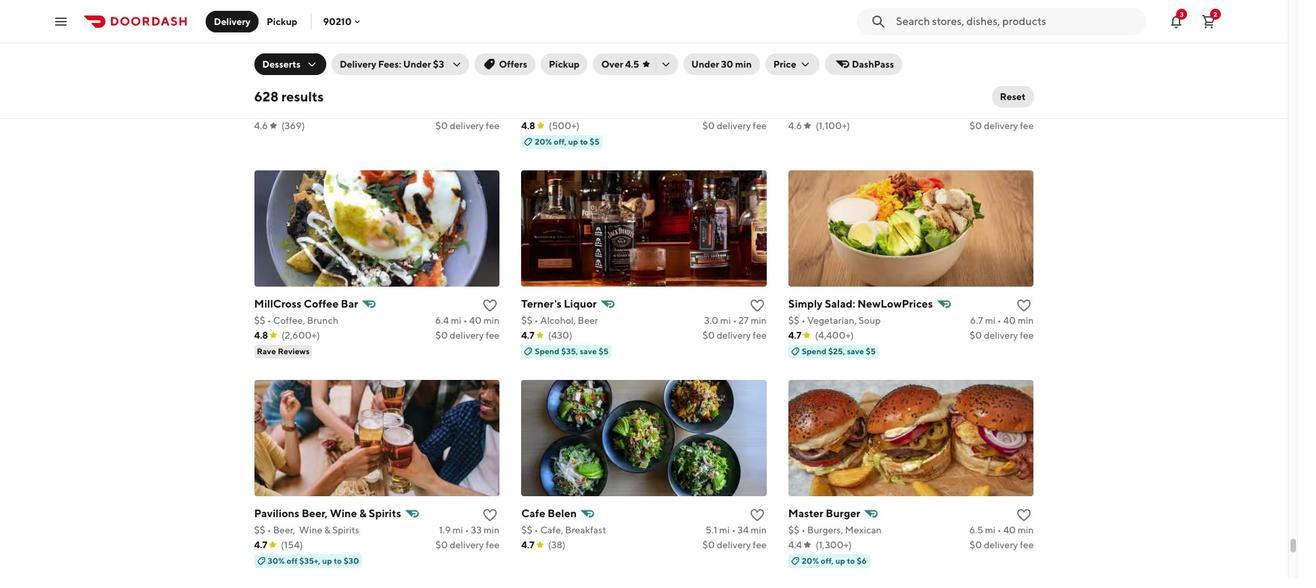 Task type: vqa. For each thing, say whether or not it's contained in the screenshot.
"$​0 delivery fee" for Terner's Liquor
yes



Task type: locate. For each thing, give the bounding box(es) containing it.
3 items, open order cart image
[[1201, 13, 1217, 29]]

•
[[999, 105, 1003, 116], [267, 315, 271, 326], [463, 315, 467, 326], [534, 315, 538, 326], [733, 315, 737, 326], [802, 315, 806, 326], [998, 315, 1002, 326], [267, 525, 271, 536], [465, 525, 469, 536], [534, 525, 538, 536], [732, 525, 736, 536], [802, 525, 806, 536], [998, 525, 1002, 536]]

3
[[1180, 10, 1184, 18]]

• left 27
[[733, 315, 737, 326]]

mi left 43
[[987, 105, 997, 116]]

up down (500+)
[[568, 136, 578, 147]]

0 horizontal spatial click to add this store to your saved list image
[[749, 507, 765, 524]]

fee for cafe belen
[[753, 540, 767, 551]]

4.7 for pavilions beer, wine & spirits
[[254, 540, 267, 551]]

20% off, up to $6
[[802, 556, 867, 566]]

min right the 6.5
[[1018, 525, 1034, 536]]

pickup up the 'desserts'
[[267, 16, 297, 27]]

20%
[[535, 136, 552, 147], [802, 556, 819, 566]]

up down (1,300+)
[[835, 556, 845, 566]]

to for 20% off, up to $5
[[580, 136, 588, 147]]

0 vertical spatial off,
[[554, 136, 567, 147]]

1 horizontal spatial spend
[[802, 346, 827, 356]]

20% down "4.4"
[[802, 556, 819, 566]]

2 horizontal spatial &
[[359, 507, 367, 520]]

0 horizontal spatial 20%
[[535, 136, 552, 147]]

4.7 for simply salad: newlowprices
[[788, 330, 802, 341]]

$​0 down under 30 min on the right of page
[[703, 120, 715, 131]]

2 4.6 from the left
[[788, 120, 802, 131]]

save for liquor
[[580, 346, 597, 356]]

click to add this store to your saved list image up 6.4 mi • 40 min
[[482, 298, 498, 314]]

master
[[788, 507, 824, 520]]

40 for newlowprices
[[1003, 315, 1016, 326]]

$35,
[[561, 346, 578, 356]]

mi
[[987, 105, 997, 116], [451, 315, 461, 326], [720, 315, 731, 326], [985, 315, 996, 326], [453, 525, 463, 536], [719, 525, 730, 536], [985, 525, 996, 536]]

6.7
[[970, 315, 983, 326]]

off,
[[554, 136, 567, 147], [821, 556, 834, 566]]

min right '6.7'
[[1018, 315, 1034, 326]]

$$ up "4.4"
[[788, 525, 800, 536]]

$$ for cafe
[[521, 525, 532, 536]]

$$ down millcross
[[254, 315, 265, 326]]

up
[[568, 136, 578, 147], [322, 556, 332, 566], [835, 556, 845, 566]]

1 vertical spatial beer,
[[273, 525, 295, 536]]

spirits
[[369, 507, 401, 520], [332, 525, 359, 536]]

4.7 down simply
[[788, 330, 802, 341]]

0 horizontal spatial under
[[403, 59, 431, 70]]

1 vertical spatial off,
[[821, 556, 834, 566]]

beer, up (154)
[[273, 525, 295, 536]]

fee
[[486, 120, 500, 131], [753, 120, 767, 131], [1020, 120, 1034, 131], [486, 330, 500, 341], [753, 330, 767, 341], [1020, 330, 1034, 341], [486, 540, 500, 551], [753, 540, 767, 551], [1020, 540, 1034, 551]]

1 horizontal spatial beer,
[[302, 507, 328, 520]]

min right 6.4
[[484, 315, 500, 326]]

click to add this store to your saved list image up 3.0 mi • 27 min
[[749, 298, 765, 314]]

4.7
[[521, 330, 535, 341], [788, 330, 802, 341], [254, 540, 267, 551], [521, 540, 535, 551]]

click to add this store to your saved list image
[[1016, 88, 1033, 104], [749, 507, 765, 524]]

delivery for pavilions beer, wine & spirits
[[450, 540, 484, 551]]

0 horizontal spatial beer,
[[273, 525, 295, 536]]

0 vertical spatial beer,
[[302, 507, 328, 520]]

$​0 delivery fee for simply salad: newlowprices
[[970, 330, 1034, 341]]

1 spend from the left
[[535, 346, 560, 356]]

$​0 delivery fee
[[435, 120, 500, 131], [703, 120, 767, 131], [970, 120, 1034, 131], [435, 330, 500, 341], [703, 330, 767, 341], [970, 330, 1034, 341], [435, 540, 500, 551], [703, 540, 767, 551], [970, 540, 1034, 551]]

6.7 mi • 40 min
[[970, 315, 1034, 326]]

0 horizontal spatial 3.0
[[704, 315, 719, 326]]

millcross coffee bar
[[254, 298, 358, 310]]

up for 20% off, up to $6
[[835, 556, 845, 566]]

1 horizontal spatial click to add this store to your saved list image
[[1016, 88, 1033, 104]]

$25,
[[828, 346, 845, 356]]

$​0 down 6.4
[[435, 330, 448, 341]]

mexican
[[845, 525, 882, 536]]

0 vertical spatial spirits
[[369, 507, 401, 520]]

off, down (500+)
[[554, 136, 567, 147]]

delivery inside button
[[214, 16, 250, 27]]

1 4.6 from the left
[[254, 120, 268, 131]]

40 for bar
[[469, 315, 482, 326]]

20% off, up to $5
[[535, 136, 600, 147]]

beer, up $$ • beer,  wine & spirits
[[302, 507, 328, 520]]

30% off $35+, up to $30
[[268, 556, 359, 566]]

1 horizontal spatial wine
[[330, 507, 357, 520]]

0 horizontal spatial off,
[[554, 136, 567, 147]]

dashpass button
[[825, 53, 902, 75]]

mi right 6.4
[[451, 315, 461, 326]]

$$ down terner's
[[521, 315, 532, 326]]

0 vertical spatial click to add this store to your saved list image
[[1016, 88, 1033, 104]]

1 horizontal spatial 4.8
[[521, 120, 535, 131]]

0 horizontal spatial pickup button
[[259, 10, 306, 32]]

40 right the 6.5
[[1003, 525, 1016, 536]]

click to add this store to your saved list image up 6.7 mi • 40 min
[[1016, 298, 1033, 314]]

0 horizontal spatial 4.8
[[254, 330, 268, 341]]

$$ for pavilions
[[254, 525, 265, 536]]

save right $35,
[[580, 346, 597, 356]]

simply salad: newlowprices
[[788, 298, 933, 310]]

delivery
[[450, 120, 484, 131], [717, 120, 751, 131], [984, 120, 1018, 131], [450, 330, 484, 341], [717, 330, 751, 341], [984, 330, 1018, 341], [450, 540, 484, 551], [717, 540, 751, 551], [984, 540, 1018, 551]]

$​0 for simply salad: newlowprices
[[970, 330, 982, 341]]

$$ • beer,  wine & spirits
[[254, 525, 359, 536]]

fatburger
[[254, 88, 305, 101]]

coffee
[[304, 298, 339, 310]]

$​0 down 5.1
[[703, 540, 715, 551]]

under left 30
[[691, 59, 719, 70]]

0 horizontal spatial spirits
[[332, 525, 359, 536]]

min
[[735, 59, 752, 70], [1018, 105, 1034, 116], [484, 315, 500, 326], [751, 315, 767, 326], [1018, 315, 1034, 326], [484, 525, 500, 536], [751, 525, 767, 536], [1018, 525, 1034, 536]]

0 vertical spatial 20%
[[535, 136, 552, 147]]

under 30 min
[[691, 59, 752, 70]]

mi for cafe belen
[[719, 525, 730, 536]]

offers button
[[475, 53, 535, 75]]

desserts
[[262, 59, 301, 70]]

$6
[[857, 556, 867, 566]]

delivery for terner's liquor
[[717, 330, 751, 341]]

$​0 down $3
[[435, 120, 448, 131]]

$​0
[[435, 120, 448, 131], [703, 120, 715, 131], [970, 120, 982, 131], [435, 330, 448, 341], [703, 330, 715, 341], [970, 330, 982, 341], [435, 540, 448, 551], [703, 540, 715, 551], [970, 540, 982, 551]]

click to add this store to your saved list image up 6.5 mi • 40 min
[[1016, 507, 1033, 524]]

$​0 down 3.0 mi • 43 min at right top
[[970, 120, 982, 131]]

1 vertical spatial 20%
[[802, 556, 819, 566]]

4.7 for cafe belen
[[521, 540, 535, 551]]

min right 43
[[1018, 105, 1034, 116]]

6.4 mi • 40 min
[[435, 315, 500, 326]]

2 save from the left
[[847, 346, 864, 356]]

simply
[[788, 298, 823, 310]]

$​0 delivery fee for master burger
[[970, 540, 1034, 551]]

mi left 27
[[720, 315, 731, 326]]

$$ for simply
[[788, 315, 800, 326]]

6.4
[[435, 315, 449, 326]]

33
[[471, 525, 482, 536]]

spend left $25,
[[802, 346, 827, 356]]

4.7 left (38)
[[521, 540, 535, 551]]

1 vertical spatial 4.8
[[254, 330, 268, 341]]

0 horizontal spatial delivery
[[214, 16, 250, 27]]

3.0 left 43
[[970, 105, 985, 116]]

4.8 left (500+)
[[521, 120, 535, 131]]

mi right '6.7'
[[985, 315, 996, 326]]

delivery for delivery fees: under $3
[[340, 59, 376, 70]]

spend
[[535, 346, 560, 356], [802, 346, 827, 356]]

$​0 for pavilions beer, wine & spirits
[[435, 540, 448, 551]]

$5 for terner's liquor
[[599, 346, 609, 356]]

to
[[580, 136, 588, 147], [334, 556, 342, 566], [847, 556, 855, 566]]

• down terner's
[[534, 315, 538, 326]]

up right $35+,
[[322, 556, 332, 566]]

mi right the 6.5
[[985, 525, 996, 536]]

1 horizontal spatial off,
[[821, 556, 834, 566]]

wine up $$ • beer,  wine & spirits
[[330, 507, 357, 520]]

save for salad:
[[847, 346, 864, 356]]

1 horizontal spatial &
[[324, 525, 330, 536]]

5.1 mi • 34 min
[[706, 525, 767, 536]]

0 vertical spatial 4.8
[[521, 120, 535, 131]]

4.7 left the (430)
[[521, 330, 535, 341]]

0 horizontal spatial save
[[580, 346, 597, 356]]

1 horizontal spatial 4.6
[[788, 120, 802, 131]]

click to add this store to your saved list image
[[482, 298, 498, 314], [749, 298, 765, 314], [1016, 298, 1033, 314], [482, 507, 498, 524], [1016, 507, 1033, 524]]

3.0 left 27
[[704, 315, 719, 326]]

2 under from the left
[[691, 59, 719, 70]]

$​0 down '6.7'
[[970, 330, 982, 341]]

4.8
[[521, 120, 535, 131], [254, 330, 268, 341]]

pickup
[[267, 16, 297, 27], [549, 59, 580, 70]]

min for terner's liquor
[[751, 315, 767, 326]]

4.8 up rave
[[254, 330, 268, 341]]

1 horizontal spatial pickup button
[[541, 53, 588, 75]]

0 horizontal spatial spend
[[535, 346, 560, 356]]

1 horizontal spatial up
[[568, 136, 578, 147]]

min right 27
[[751, 315, 767, 326]]

1 vertical spatial spirits
[[332, 525, 359, 536]]

40 right 6.4
[[469, 315, 482, 326]]

spend for terner's
[[535, 346, 560, 356]]

• left the 33 at the left bottom
[[465, 525, 469, 536]]

1 horizontal spatial save
[[847, 346, 864, 356]]

90210
[[323, 16, 352, 27]]

off, down (1,300+)
[[821, 556, 834, 566]]

delivery
[[214, 16, 250, 27], [340, 59, 376, 70]]

reset button
[[992, 86, 1034, 108]]

30%
[[268, 556, 285, 566]]

3.0 for 3.0 mi • 43 min
[[970, 105, 985, 116]]

click to add this store to your saved list image for master burger
[[1016, 507, 1033, 524]]

offers
[[499, 59, 527, 70]]

• down simply
[[802, 315, 806, 326]]

40 right '6.7'
[[1003, 315, 1016, 326]]

2
[[1214, 10, 1218, 18]]

price button
[[765, 53, 819, 75]]

20% down (500+)
[[535, 136, 552, 147]]

1 vertical spatial wine
[[299, 525, 322, 536]]

1 horizontal spatial 3.0
[[970, 105, 985, 116]]

• down "master"
[[802, 525, 806, 536]]

2 horizontal spatial to
[[847, 556, 855, 566]]

$3
[[433, 59, 444, 70]]

alcohol,
[[540, 315, 576, 326]]

min right the 34
[[751, 525, 767, 536]]

4.6
[[254, 120, 268, 131], [788, 120, 802, 131]]

$$ for master
[[788, 525, 800, 536]]

under left $3
[[403, 59, 431, 70]]

30
[[721, 59, 733, 70]]

spend down the (430)
[[535, 346, 560, 356]]

min right 30
[[735, 59, 752, 70]]

min inside button
[[735, 59, 752, 70]]

mi right 5.1
[[719, 525, 730, 536]]

1 horizontal spatial 20%
[[802, 556, 819, 566]]

click to add this store to your saved list image up 3.0 mi • 43 min at right top
[[1016, 88, 1033, 104]]

1 vertical spatial 3.0
[[704, 315, 719, 326]]

min right the 33 at the left bottom
[[484, 525, 500, 536]]

0 vertical spatial pickup
[[267, 16, 297, 27]]

0 vertical spatial &
[[307, 88, 314, 101]]

fee for pavilions beer, wine & spirits
[[486, 540, 500, 551]]

(2,600+)
[[282, 330, 320, 341]]

$​0 delivery fee for cafe belen
[[703, 540, 767, 551]]

save right $25,
[[847, 346, 864, 356]]

click to add this store to your saved list image up 5.1 mi • 34 min
[[749, 507, 765, 524]]

brunch
[[307, 315, 338, 326]]

off, for 20% off, up to $6
[[821, 556, 834, 566]]

breakfast
[[565, 525, 606, 536]]

$$ down "cafe"
[[521, 525, 532, 536]]

mi for simply salad: newlowprices
[[985, 315, 996, 326]]

under inside button
[[691, 59, 719, 70]]

1 vertical spatial delivery
[[340, 59, 376, 70]]

mi right 1.9
[[453, 525, 463, 536]]

$​0 down the 6.5
[[970, 540, 982, 551]]

628 results
[[254, 89, 324, 104]]

34
[[738, 525, 749, 536]]

soup
[[859, 315, 881, 326]]

3.0
[[970, 105, 985, 116], [704, 315, 719, 326]]

• left 43
[[999, 105, 1003, 116]]

$​0 down 1.9
[[435, 540, 448, 551]]

0 horizontal spatial up
[[322, 556, 332, 566]]

4.6 for (369)
[[254, 120, 268, 131]]

min for pavilions beer, wine & spirits
[[484, 525, 500, 536]]

1 horizontal spatial delivery
[[340, 59, 376, 70]]

1 vertical spatial click to add this store to your saved list image
[[749, 507, 765, 524]]

0 horizontal spatial to
[[334, 556, 342, 566]]

2 horizontal spatial up
[[835, 556, 845, 566]]

0 horizontal spatial 4.6
[[254, 120, 268, 131]]

$​0 down 3.0 mi • 27 min
[[703, 330, 715, 341]]

0 vertical spatial 3.0
[[970, 105, 985, 116]]

bar
[[341, 298, 358, 310]]

4.6 left (1,100+) at top right
[[788, 120, 802, 131]]

delivery for millcross coffee bar
[[450, 330, 484, 341]]

1 horizontal spatial to
[[580, 136, 588, 147]]

delivery button
[[206, 10, 259, 32]]

min for master burger
[[1018, 525, 1034, 536]]

click to add this store to your saved list image up 1.9 mi • 33 min
[[482, 507, 498, 524]]

fee for terner's liquor
[[753, 330, 767, 341]]

0 vertical spatial delivery
[[214, 16, 250, 27]]

4.6 down 628
[[254, 120, 268, 131]]

pickup button up the 'desserts'
[[259, 10, 306, 32]]

pickup left the over
[[549, 59, 580, 70]]

$$ down simply
[[788, 315, 800, 326]]

1 horizontal spatial under
[[691, 59, 719, 70]]

$$ down pavilions
[[254, 525, 265, 536]]

wine down pavilions beer, wine & spirits
[[299, 525, 322, 536]]

4.7 left (154)
[[254, 540, 267, 551]]

pickup button left the over
[[541, 53, 588, 75]]

1 vertical spatial pickup
[[549, 59, 580, 70]]

terner's
[[521, 298, 562, 310]]

save
[[580, 346, 597, 356], [847, 346, 864, 356]]

2 spend from the left
[[802, 346, 827, 356]]

1 save from the left
[[580, 346, 597, 356]]

6.5 mi • 40 min
[[969, 525, 1034, 536]]

3.0 mi • 43 min
[[970, 105, 1034, 116]]

$$ for terner's
[[521, 315, 532, 326]]

burgers,
[[807, 525, 843, 536]]

terner's liquor
[[521, 298, 597, 310]]



Task type: describe. For each thing, give the bounding box(es) containing it.
delivery for cafe belen
[[717, 540, 751, 551]]

• down pavilions
[[267, 525, 271, 536]]

reviews
[[278, 346, 310, 356]]

off, for 20% off, up to $5
[[554, 136, 567, 147]]

pavilions
[[254, 507, 299, 520]]

notification bell image
[[1168, 13, 1185, 29]]

3.0 mi • 27 min
[[704, 315, 767, 326]]

fee for simply salad: newlowprices
[[1020, 330, 1034, 341]]

20% for 20% off, up to $5
[[535, 136, 552, 147]]

$​0 delivery fee for terner's liquor
[[703, 330, 767, 341]]

4.8 for (2,600+)
[[254, 330, 268, 341]]

(430)
[[548, 330, 572, 341]]

0 vertical spatial pickup button
[[259, 10, 306, 32]]

3.0 for 3.0 mi • 27 min
[[704, 315, 719, 326]]

$​0 delivery fee for millcross coffee bar
[[435, 330, 500, 341]]

1 under from the left
[[403, 59, 431, 70]]

burger
[[826, 507, 861, 520]]

$$ • vegetarian, soup
[[788, 315, 881, 326]]

Store search: begin typing to search for stores available on DoorDash text field
[[896, 14, 1139, 29]]

to for 20% off, up to $6
[[847, 556, 855, 566]]

coffee,
[[273, 315, 305, 326]]

vegetarian,
[[807, 315, 857, 326]]

0 vertical spatial wine
[[330, 507, 357, 520]]

(38)
[[548, 540, 566, 551]]

results
[[281, 89, 324, 104]]

0 horizontal spatial &
[[307, 88, 314, 101]]

click to add this store to your saved list image for 34
[[749, 507, 765, 524]]

$$ • burgers, mexican
[[788, 525, 882, 536]]

click to add this store to your saved list image for simply salad: newlowprices
[[1016, 298, 1033, 314]]

click to add this store to your saved list image for millcross coffee bar
[[482, 298, 498, 314]]

salad:
[[825, 298, 855, 310]]

$35+,
[[299, 556, 321, 566]]

$$ for millcross
[[254, 315, 265, 326]]

(1,300+)
[[816, 540, 852, 551]]

newlowprices
[[858, 298, 933, 310]]

beer
[[578, 315, 598, 326]]

1 vertical spatial pickup button
[[541, 53, 588, 75]]

click to add this store to your saved list image for pavilions beer, wine & spirits
[[482, 507, 498, 524]]

• left the 34
[[732, 525, 736, 536]]

price
[[774, 59, 796, 70]]

mi for terner's liquor
[[720, 315, 731, 326]]

5.1
[[706, 525, 718, 536]]

$​0 delivery fee for pavilions beer, wine & spirits
[[435, 540, 500, 551]]

1.9 mi • 33 min
[[439, 525, 500, 536]]

• right the 6.5
[[998, 525, 1002, 536]]

up for 20% off, up to $5
[[568, 136, 578, 147]]

desserts button
[[254, 53, 326, 75]]

master burger
[[788, 507, 861, 520]]

(154)
[[281, 540, 303, 551]]

• left cafe,
[[534, 525, 538, 536]]

over 4.5 button
[[593, 53, 678, 75]]

0 horizontal spatial pickup
[[267, 16, 297, 27]]

rave reviews
[[257, 346, 310, 356]]

(369)
[[281, 120, 305, 131]]

90210 button
[[323, 16, 363, 27]]

$$ • coffee, brunch
[[254, 315, 338, 326]]

$$ • alcohol, beer
[[521, 315, 598, 326]]

pavilions beer, wine & spirits
[[254, 507, 401, 520]]

mi for master burger
[[985, 525, 996, 536]]

$​0 for master burger
[[970, 540, 982, 551]]

cafe belen
[[521, 507, 577, 520]]

0 horizontal spatial wine
[[299, 525, 322, 536]]

millcross
[[254, 298, 302, 310]]

cafe,
[[540, 525, 563, 536]]

over
[[601, 59, 623, 70]]

min for millcross coffee bar
[[484, 315, 500, 326]]

spend $25, save $5
[[802, 346, 876, 356]]

1 horizontal spatial spirits
[[369, 507, 401, 520]]

under 30 min button
[[683, 53, 760, 75]]

click to add this store to your saved list image for terner's liquor
[[749, 298, 765, 314]]

spend $35, save $5
[[535, 346, 609, 356]]

belen
[[548, 507, 577, 520]]

1 horizontal spatial pickup
[[549, 59, 580, 70]]

cafe
[[521, 507, 545, 520]]

4.8 for (500+)
[[521, 120, 535, 131]]

open menu image
[[53, 13, 69, 29]]

4.4
[[788, 540, 802, 551]]

express
[[363, 88, 402, 101]]

rave
[[257, 346, 276, 356]]

(1,100+)
[[816, 120, 850, 131]]

min for simply salad: newlowprices
[[1018, 315, 1034, 326]]

$$ • cafe, breakfast
[[521, 525, 606, 536]]

27
[[739, 315, 749, 326]]

click to add this store to your saved list image for 43
[[1016, 88, 1033, 104]]

delivery for delivery
[[214, 16, 250, 27]]

reset
[[1000, 91, 1026, 102]]

628
[[254, 89, 279, 104]]

• right '6.7'
[[998, 315, 1002, 326]]

fees:
[[378, 59, 401, 70]]

delivery for simply salad: newlowprices
[[984, 330, 1018, 341]]

20% for 20% off, up to $6
[[802, 556, 819, 566]]

(500+)
[[549, 120, 580, 131]]

buffalo's
[[316, 88, 361, 101]]

$5 for simply salad: newlowprices
[[866, 346, 876, 356]]

$​0 for terner's liquor
[[703, 330, 715, 341]]

fee for millcross coffee bar
[[486, 330, 500, 341]]

fatburger & buffalo's express
[[254, 88, 402, 101]]

1 vertical spatial &
[[359, 507, 367, 520]]

1.9
[[439, 525, 451, 536]]

mi for pavilions beer, wine & spirits
[[453, 525, 463, 536]]

mi for millcross coffee bar
[[451, 315, 461, 326]]

4.7 for terner's liquor
[[521, 330, 535, 341]]

$​0 for cafe belen
[[703, 540, 715, 551]]

4.6 for (1,100+)
[[788, 120, 802, 131]]

• right 6.4
[[463, 315, 467, 326]]

fee for master burger
[[1020, 540, 1034, 551]]

2 vertical spatial &
[[324, 525, 330, 536]]

dashpass
[[852, 59, 894, 70]]

delivery for master burger
[[984, 540, 1018, 551]]

$30
[[344, 556, 359, 566]]

min for cafe belen
[[751, 525, 767, 536]]

6.5
[[969, 525, 983, 536]]

spend for simply
[[802, 346, 827, 356]]

delivery fees: under $3
[[340, 59, 444, 70]]

• down millcross
[[267, 315, 271, 326]]

$​0 for millcross coffee bar
[[435, 330, 448, 341]]

liquor
[[564, 298, 597, 310]]

2 button
[[1195, 8, 1222, 35]]

4.5
[[625, 59, 639, 70]]

43
[[1005, 105, 1016, 116]]



